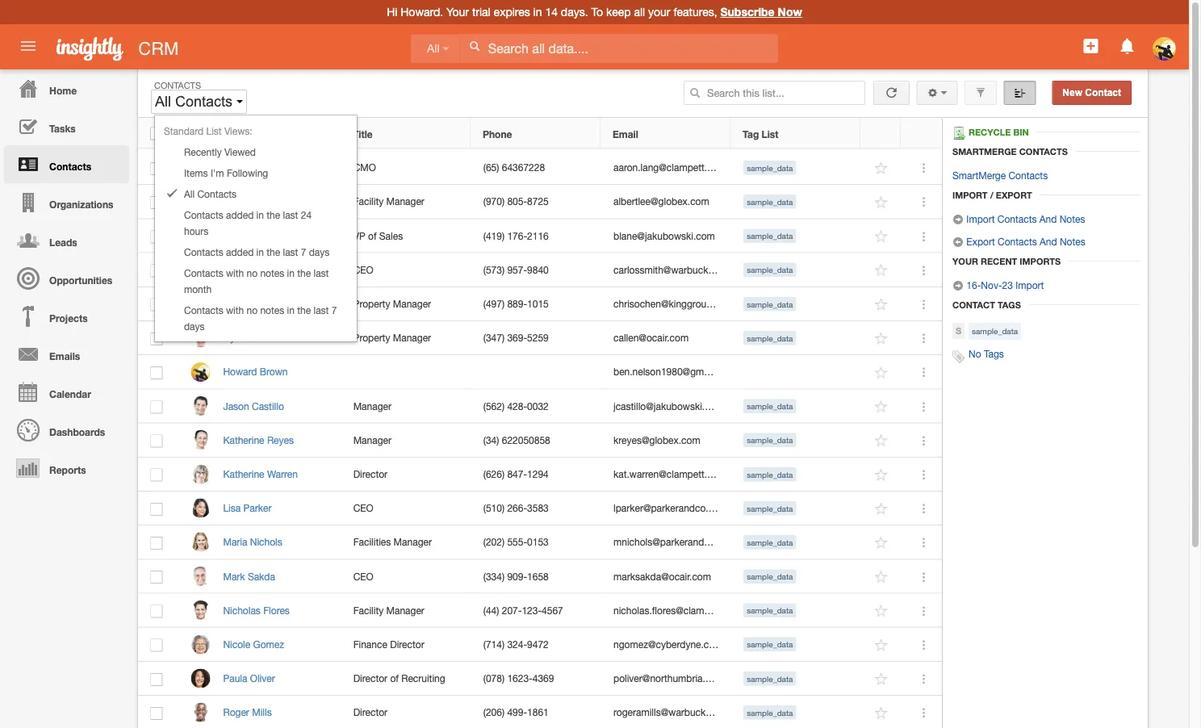 Task type: vqa. For each thing, say whether or not it's contained in the screenshot.
the bottommost director cell
yes



Task type: describe. For each thing, give the bounding box(es) containing it.
finance director cell
[[341, 628, 471, 662]]

facilities manager
[[353, 537, 432, 548]]

row containing katherine warren
[[138, 458, 942, 492]]

import for import / export
[[953, 190, 988, 200]]

266-
[[507, 503, 527, 514]]

property manager for (347)
[[353, 332, 431, 343]]

(626) 847-1294
[[483, 468, 549, 480]]

new
[[1063, 87, 1083, 98]]

import / export
[[953, 190, 1032, 200]]

ngomez@cyberdyne.com cell
[[601, 628, 731, 662]]

(562) 428-0032 cell
[[471, 389, 601, 423]]

chen
[[248, 298, 271, 309]]

847-
[[507, 468, 527, 480]]

555-
[[507, 537, 527, 548]]

facilities manager cell
[[341, 526, 471, 560]]

row containing jason castillo
[[138, 389, 942, 423]]

(334) 909-1658
[[483, 571, 549, 582]]

follow image for marksakda@ocair.com
[[874, 570, 889, 585]]

items i'm following link
[[155, 162, 357, 183]]

howard
[[223, 366, 257, 378]]

(970) 805-8725 cell
[[471, 185, 601, 219]]

in inside contacts with no notes in the last 7 days
[[287, 304, 295, 316]]

ceo for parker
[[353, 503, 374, 514]]

2 vertical spatial import
[[1016, 279, 1044, 291]]

(202) 555-0153 cell
[[471, 526, 601, 560]]

no for month
[[247, 267, 258, 279]]

follow image for lparker@parkerandco.com
[[874, 501, 889, 517]]

7 inside contacts with no notes in the last 7 days
[[332, 304, 337, 316]]

maria
[[223, 537, 247, 548]]

(497)
[[483, 298, 505, 309]]

sales
[[379, 230, 403, 241]]

manager cell for (34) 622050858
[[341, 423, 471, 458]]

8725
[[527, 196, 549, 207]]

(44) 207-123-4567 cell
[[471, 594, 601, 628]]

sample_data for blane@jakubowski.com
[[747, 231, 793, 240]]

row containing nicole gomez
[[138, 628, 942, 662]]

facility manager cell for (44)
[[341, 594, 471, 628]]

vp
[[353, 230, 366, 241]]

tag list
[[743, 128, 779, 140]]

roger mills link
[[223, 707, 280, 718]]

facility manager for (970)
[[353, 196, 425, 207]]

sample_data for rogeramills@warbucks.com
[[747, 708, 793, 717]]

list for standard
[[206, 125, 222, 136]]

(65) 64367228 cell
[[471, 151, 601, 185]]

director cell for (626) 847-1294
[[341, 458, 471, 492]]

(573)
[[483, 264, 505, 275]]

in inside contacts added in the last 7 days link
[[256, 246, 264, 258]]

contacts with no notes in the last month link
[[155, 262, 357, 300]]

blane@jakubowski.com
[[614, 230, 715, 241]]

lisa parker
[[223, 503, 272, 514]]

aaron.lang@clampett.com cell
[[601, 151, 731, 185]]

contacts link
[[4, 145, 129, 183]]

recently
[[184, 146, 222, 157]]

vp of sales
[[353, 230, 403, 241]]

(65) 64367228
[[483, 162, 545, 173]]

nichols
[[250, 537, 282, 548]]

standard list views: link
[[135, 120, 357, 141]]

(970) 805-8725
[[483, 196, 549, 207]]

notes for import contacts and notes
[[1060, 213, 1085, 224]]

contacts down contacts
[[1009, 170, 1048, 181]]

in inside contacts with no notes in the last month
[[287, 267, 295, 279]]

0 vertical spatial contact
[[1085, 87, 1121, 98]]

follow image for jcastillo@jakubowski.com
[[874, 399, 889, 415]]

facility manager for (44)
[[353, 605, 425, 616]]

(562)
[[483, 400, 505, 412]]

keep
[[606, 5, 631, 19]]

sample_data inside sample_data link
[[972, 327, 1018, 336]]

director of recruiting
[[353, 673, 445, 684]]

sample_data link
[[969, 323, 1021, 340]]

imports
[[1020, 256, 1061, 266]]

(510)
[[483, 503, 505, 514]]

sample_data for carlossmith@warbucks.com
[[747, 265, 793, 275]]

nov-
[[981, 279, 1002, 291]]

(347) 369-5259
[[483, 332, 549, 343]]

row containing maria nichols
[[138, 526, 942, 560]]

sample_data for albertlee@globex.com
[[747, 197, 793, 206]]

0 vertical spatial days
[[309, 246, 330, 258]]

show sidebar image
[[1014, 87, 1026, 98]]

flores
[[263, 605, 290, 616]]

lisa
[[223, 503, 241, 514]]

row containing mark sakda
[[138, 560, 942, 594]]

kreyes@globex.com cell
[[601, 423, 731, 458]]

manager for (347) 369-5259
[[393, 332, 431, 343]]

contacts up export contacts and notes link
[[998, 213, 1037, 224]]

follow image for rogeramills@warbucks.com
[[874, 706, 889, 721]]

jason
[[223, 400, 249, 412]]

smartmerge for smartmerge contacts
[[953, 146, 1017, 157]]

207-
[[502, 605, 522, 616]]

row containing aaron lang
[[138, 151, 942, 185]]

circle arrow left image
[[953, 237, 964, 248]]

carlos smith link
[[223, 264, 287, 275]]

nicholas
[[223, 605, 261, 616]]

contacts down hours
[[184, 246, 223, 258]]

views:
[[224, 125, 252, 136]]

smartmerge contacts link
[[953, 170, 1048, 181]]

1 vertical spatial contact
[[953, 300, 995, 310]]

(44)
[[483, 605, 499, 616]]

home link
[[4, 69, 129, 107]]

row containing vp of sales
[[138, 219, 942, 253]]

mark
[[223, 571, 245, 582]]

list for tag
[[762, 128, 779, 140]]

sample_data inside the nicholas.flores@clampett.com sample_data
[[747, 606, 793, 615]]

with for contacts with no notes in the last 7 days
[[226, 304, 244, 316]]

recruiting
[[401, 673, 445, 684]]

katherine for katherine warren
[[223, 468, 264, 480]]

1658
[[527, 571, 549, 582]]

export contacts and notes link
[[953, 236, 1086, 248]]

nicholas.flores@clampett.com
[[614, 605, 743, 616]]

(34) 622050858 cell
[[471, 423, 601, 458]]

of for vp
[[368, 230, 377, 241]]

to
[[591, 5, 603, 19]]

last inside contacts with no notes in the last 7 days
[[314, 304, 329, 316]]

row containing paula oliver
[[138, 662, 942, 696]]

9472
[[527, 639, 549, 650]]

sample_data for chrisochen@kinggroup.com
[[747, 299, 793, 309]]

cmo cell
[[341, 151, 471, 185]]

home
[[49, 85, 77, 96]]

your
[[648, 5, 670, 19]]

1 horizontal spatial your
[[953, 256, 978, 266]]

(970)
[[483, 196, 505, 207]]

(419)
[[483, 230, 505, 241]]

projects link
[[4, 297, 129, 335]]

albert lee link
[[223, 196, 275, 207]]

contacts inside contacts with no notes in the last month
[[184, 267, 223, 279]]

reyes
[[267, 434, 294, 446]]

nicholas.flores@clampett.com cell
[[601, 594, 743, 628]]

(347) 369-5259 cell
[[471, 321, 601, 355]]

mnichols@parkerandco.com
[[614, 537, 737, 548]]

brown
[[260, 366, 288, 378]]

follow image for blane@jakubowski.com
[[874, 229, 889, 244]]

director of recruiting cell
[[341, 662, 471, 696]]

ceo cell for (334) 909-1658
[[341, 560, 471, 594]]

follow image for ngomez@cyberdyne.com
[[874, 638, 889, 653]]

sample_data for aaron.lang@clampett.com
[[747, 163, 793, 172]]

bin
[[1014, 127, 1029, 138]]

poliver@northumbria.edu
[[614, 673, 722, 684]]

cynthia allen link
[[223, 332, 288, 343]]

howard brown link
[[223, 366, 296, 378]]

features,
[[674, 5, 717, 19]]

notes for export contacts and notes
[[1060, 236, 1086, 247]]

row containing nicholas flores
[[138, 594, 942, 628]]

property for allen
[[353, 332, 390, 343]]

contacts added in the last 7 days link
[[155, 241, 357, 262]]

last inside contacts added in the last 24 hours
[[283, 209, 298, 220]]

/
[[990, 190, 994, 200]]

added for days
[[226, 246, 254, 258]]

notes for month
[[260, 267, 284, 279]]

follow image for ben.nelson1980@gmail.com
[[874, 365, 889, 380]]

expires
[[494, 5, 530, 19]]

row group containing aaron lang
[[138, 151, 942, 728]]

tasks link
[[4, 107, 129, 145]]

leads
[[49, 237, 77, 248]]

contacts inside contacts added in the last 24 hours
[[184, 209, 223, 220]]

sample_data for callen@ocair.com
[[747, 333, 793, 343]]

facility manager cell for (970)
[[341, 185, 471, 219]]

the inside contacts with no notes in the last month
[[297, 267, 311, 279]]

follow image for callen@ocair.com
[[874, 331, 889, 346]]

added for hours
[[226, 209, 254, 220]]

(714) 324-9472 cell
[[471, 628, 601, 662]]

no tags
[[969, 348, 1004, 360]]

row containing cynthia allen
[[138, 321, 942, 355]]

row containing howard brown
[[138, 355, 942, 389]]

recently viewed
[[184, 146, 256, 157]]

howard brown
[[223, 366, 288, 378]]

(078)
[[483, 673, 505, 684]]

follow image for albertlee@globex.com
[[874, 195, 889, 210]]

calendar link
[[4, 373, 129, 411]]

kreyes@globex.com
[[614, 434, 700, 446]]

callen@ocair.com
[[614, 332, 689, 343]]



Task type: locate. For each thing, give the bounding box(es) containing it.
9 row from the top
[[138, 389, 942, 423]]

1 manager cell from the top
[[341, 389, 471, 423]]

contacts inside contacts with no notes in the last 7 days
[[184, 304, 223, 316]]

ben.nelson1980@gmail.com cell
[[601, 355, 735, 389]]

0 horizontal spatial your
[[446, 5, 469, 19]]

1 vertical spatial facility manager
[[353, 605, 425, 616]]

6 row from the top
[[138, 287, 942, 321]]

vp of sales cell
[[341, 219, 471, 253]]

0 vertical spatial property
[[353, 298, 390, 309]]

sample_data for lparker@parkerandco.com
[[747, 504, 793, 513]]

your down circle arrow left icon at the right of page
[[953, 256, 978, 266]]

176-
[[507, 230, 527, 241]]

days.
[[561, 5, 588, 19]]

s
[[956, 326, 962, 336]]

sakda
[[248, 571, 275, 582]]

hi
[[387, 5, 398, 19]]

director cell for (206) 499-1861
[[341, 696, 471, 728]]

5 follow image from the top
[[874, 365, 889, 380]]

nicholas flores link
[[223, 605, 298, 616]]

1 property manager cell from the top
[[341, 287, 471, 321]]

director for director cell associated with (626) 847-1294
[[353, 468, 388, 480]]

circle arrow right image left the 16- on the right top
[[953, 280, 964, 291]]

1 vertical spatial katherine
[[223, 468, 264, 480]]

and for export contacts and notes
[[1040, 236, 1057, 247]]

row
[[138, 119, 941, 149], [138, 151, 942, 185], [138, 185, 942, 219], [138, 219, 942, 253], [138, 253, 942, 287], [138, 287, 942, 321], [138, 321, 942, 355], [138, 355, 942, 389], [138, 389, 942, 423], [138, 423, 942, 458], [138, 458, 942, 492], [138, 492, 942, 526], [138, 526, 942, 560], [138, 560, 942, 594], [138, 594, 942, 628], [138, 628, 942, 662], [138, 662, 942, 696], [138, 696, 942, 728]]

2 with from the top
[[226, 304, 244, 316]]

of
[[368, 230, 377, 241], [390, 673, 399, 684]]

2 row from the top
[[138, 151, 942, 185]]

1 vertical spatial export
[[967, 236, 995, 247]]

import right 23
[[1016, 279, 1044, 291]]

2116
[[527, 230, 549, 241]]

notes
[[260, 267, 284, 279], [260, 304, 284, 316]]

3 ceo from the top
[[353, 571, 374, 582]]

last right the "chen"
[[314, 304, 329, 316]]

2 director cell from the top
[[341, 696, 471, 728]]

14 row from the top
[[138, 560, 942, 594]]

2 vertical spatial ceo
[[353, 571, 374, 582]]

notes inside contacts with no notes in the last 7 days
[[260, 304, 284, 316]]

0 vertical spatial import
[[953, 190, 988, 200]]

1 facility from the top
[[353, 196, 384, 207]]

marksakda@ocair.com cell
[[601, 560, 731, 594]]

katherine warren
[[223, 468, 298, 480]]

0 horizontal spatial 7
[[301, 246, 306, 258]]

11 row from the top
[[138, 458, 942, 492]]

8 row from the top
[[138, 355, 942, 389]]

contacts up hours
[[184, 209, 223, 220]]

all contacts up standard
[[155, 93, 237, 110]]

white image
[[469, 40, 480, 52]]

1 row from the top
[[138, 119, 941, 149]]

sample_data for kreyes@globex.com
[[747, 436, 793, 445]]

recycle bin
[[969, 127, 1029, 138]]

2 manager cell from the top
[[341, 423, 471, 458]]

property manager cell for (347) 369-5259
[[341, 321, 471, 355]]

with for contacts with no notes in the last month
[[226, 267, 244, 279]]

1 vertical spatial import
[[967, 213, 995, 224]]

1 vertical spatial property
[[353, 332, 390, 343]]

Search this list... text field
[[684, 81, 865, 105]]

the up smith
[[267, 246, 280, 258]]

import left /
[[953, 190, 988, 200]]

director up director of recruiting cell
[[390, 639, 424, 650]]

contacts down import contacts and notes link
[[998, 236, 1037, 247]]

and
[[1040, 213, 1057, 224], [1040, 236, 1057, 247]]

kat.warren@clampett.com cell
[[601, 458, 731, 492]]

sample_data for kat.warren@clampett.com
[[747, 470, 793, 479]]

1 property manager from the top
[[353, 298, 431, 309]]

days down "24"
[[309, 246, 330, 258]]

property manager
[[353, 298, 431, 309], [353, 332, 431, 343]]

8 follow image from the top
[[874, 672, 889, 687]]

3 ceo cell from the top
[[341, 560, 471, 594]]

2 notes from the top
[[1060, 236, 1086, 247]]

carlossmith@warbucks.com cell
[[601, 253, 735, 287]]

(714)
[[483, 639, 505, 650]]

cell
[[211, 219, 341, 253], [341, 355, 471, 389], [471, 355, 601, 389], [731, 355, 861, 389]]

in right smith
[[287, 267, 295, 279]]

contacts
[[1019, 146, 1068, 157]]

ceo up facilities
[[353, 503, 374, 514]]

notes for 7
[[260, 304, 284, 316]]

dashboards link
[[4, 411, 129, 449]]

(573) 957-9840 cell
[[471, 253, 601, 287]]

list right tag
[[762, 128, 779, 140]]

notifications image
[[1118, 36, 1137, 56]]

the down lee
[[267, 209, 280, 220]]

7 follow image from the top
[[874, 535, 889, 551]]

allen
[[259, 332, 280, 343]]

1 facility manager cell from the top
[[341, 185, 471, 219]]

contacts with no notes in the last 7 days link
[[155, 300, 357, 337]]

1 vertical spatial facility
[[353, 605, 384, 616]]

jcastillo@jakubowski.com
[[614, 400, 724, 412]]

4 row from the top
[[138, 219, 942, 253]]

1 horizontal spatial 7
[[332, 304, 337, 316]]

contacts up organizations link
[[49, 161, 91, 172]]

None checkbox
[[150, 127, 162, 140], [151, 162, 163, 175], [151, 196, 163, 209], [151, 230, 163, 243], [151, 264, 163, 277], [151, 367, 163, 379], [151, 401, 163, 414], [151, 435, 163, 448], [151, 537, 163, 550], [151, 639, 163, 652], [151, 707, 163, 720], [150, 127, 162, 140], [151, 162, 163, 175], [151, 196, 163, 209], [151, 230, 163, 243], [151, 264, 163, 277], [151, 367, 163, 379], [151, 401, 163, 414], [151, 435, 163, 448], [151, 537, 163, 550], [151, 639, 163, 652], [151, 707, 163, 720]]

7 right the "chen"
[[332, 304, 337, 316]]

follow image for mnichols@parkerandco.com
[[874, 535, 889, 551]]

property manager cell
[[341, 287, 471, 321], [341, 321, 471, 355]]

1 vertical spatial circle arrow right image
[[953, 280, 964, 291]]

sample_data for marksakda@ocair.com
[[747, 572, 793, 581]]

days
[[309, 246, 330, 258], [184, 321, 205, 332]]

last inside contacts with no notes in the last month
[[314, 267, 329, 279]]

sample_data for mnichols@parkerandco.com
[[747, 538, 793, 547]]

5259
[[527, 332, 549, 343]]

facility for lee
[[353, 196, 384, 207]]

the inside contacts with no notes in the last 7 days
[[297, 304, 311, 316]]

(078) 1623-4369 cell
[[471, 662, 601, 696]]

smartmerge down recycle
[[953, 146, 1017, 157]]

in inside contacts added in the last 24 hours
[[256, 209, 264, 220]]

1 circle arrow right image from the top
[[953, 214, 964, 225]]

smartmerge for smartmerge contacts
[[953, 170, 1006, 181]]

2 ceo cell from the top
[[341, 492, 471, 526]]

of right vp
[[368, 230, 377, 241]]

contacts up standard list views: at the left of the page
[[175, 93, 233, 110]]

facility for flores
[[353, 605, 384, 616]]

organizations
[[49, 199, 113, 210]]

all contacts inside button
[[155, 93, 237, 110]]

in right the "chen"
[[287, 304, 295, 316]]

2 smartmerge from the top
[[953, 170, 1006, 181]]

3 follow image from the top
[[874, 399, 889, 415]]

roger mills
[[223, 707, 272, 718]]

0 vertical spatial property manager
[[353, 298, 431, 309]]

export right /
[[996, 190, 1032, 200]]

days down 'month'
[[184, 321, 205, 332]]

row containing albert lee
[[138, 185, 942, 219]]

contact down the 16- on the right top
[[953, 300, 995, 310]]

1 vertical spatial 7
[[332, 304, 337, 316]]

1 vertical spatial days
[[184, 321, 205, 332]]

smartmerge up /
[[953, 170, 1006, 181]]

1 notes from the top
[[260, 267, 284, 279]]

2 notes from the top
[[260, 304, 284, 316]]

follow image for aaron.lang@clampett.com
[[874, 161, 889, 176]]

facility manager up "finance director"
[[353, 605, 425, 616]]

facility manager up sales
[[353, 196, 425, 207]]

lang
[[251, 162, 273, 173]]

no inside contacts with no notes in the last 7 days
[[247, 304, 258, 316]]

1 vertical spatial facility manager cell
[[341, 594, 471, 628]]

0 horizontal spatial contact
[[953, 300, 995, 310]]

director cell down director of recruiting
[[341, 696, 471, 728]]

circle arrow right image
[[953, 214, 964, 225], [953, 280, 964, 291]]

export contacts and notes
[[964, 236, 1086, 247]]

director for director cell for (206) 499-1861
[[353, 707, 388, 718]]

all contacts for all contacts link
[[184, 188, 237, 199]]

sample_data for poliver@northumbria.edu
[[747, 674, 793, 683]]

1 vertical spatial no
[[247, 304, 258, 316]]

0 vertical spatial of
[[368, 230, 377, 241]]

notes inside export contacts and notes link
[[1060, 236, 1086, 247]]

property manager for (497)
[[353, 298, 431, 309]]

4 follow image from the top
[[874, 331, 889, 346]]

warren
[[267, 468, 298, 480]]

follow image
[[874, 161, 889, 176], [874, 229, 889, 244], [874, 399, 889, 415], [874, 467, 889, 483], [874, 501, 889, 517], [874, 570, 889, 585], [874, 604, 889, 619], [874, 638, 889, 653]]

chrisochen@kinggroup.com cell
[[601, 287, 734, 321]]

10 row from the top
[[138, 423, 942, 458]]

row containing chris chen
[[138, 287, 942, 321]]

0 vertical spatial facility manager
[[353, 196, 425, 207]]

notes
[[1060, 213, 1085, 224], [1060, 236, 1086, 247]]

lparker@parkerandco.com
[[614, 503, 728, 514]]

days inside contacts with no notes in the last 7 days
[[184, 321, 205, 332]]

follow image
[[874, 195, 889, 210], [874, 263, 889, 278], [874, 297, 889, 312], [874, 331, 889, 346], [874, 365, 889, 380], [874, 433, 889, 449], [874, 535, 889, 551], [874, 672, 889, 687], [874, 706, 889, 721]]

notes up imports at the right top of page
[[1060, 236, 1086, 247]]

added down albert on the top of the page
[[226, 209, 254, 220]]

1 ceo cell from the top
[[341, 253, 471, 287]]

crm
[[138, 38, 179, 59]]

(626) 847-1294 cell
[[471, 458, 601, 492]]

6 follow image from the top
[[874, 570, 889, 585]]

(562) 428-0032
[[483, 400, 549, 412]]

in down lee
[[256, 209, 264, 220]]

callen@ocair.com cell
[[601, 321, 731, 355]]

1 vertical spatial ceo
[[353, 503, 374, 514]]

0 vertical spatial with
[[226, 267, 244, 279]]

hi howard. your trial expires in 14 days. to keep all your features, subscribe now
[[387, 5, 802, 19]]

8 follow image from the top
[[874, 638, 889, 653]]

7 row from the top
[[138, 321, 942, 355]]

2 facility manager cell from the top
[[341, 594, 471, 628]]

2 follow image from the top
[[874, 263, 889, 278]]

1 ceo from the top
[[353, 264, 374, 275]]

notes up export contacts and notes
[[1060, 213, 1085, 224]]

ceo cell down sales
[[341, 253, 471, 287]]

paula oliver link
[[223, 673, 283, 684]]

manager cell for (562) 428-0032
[[341, 389, 471, 423]]

all for all contacts button
[[155, 93, 171, 110]]

0 vertical spatial circle arrow right image
[[953, 214, 964, 225]]

notes inside contacts with no notes in the last month
[[260, 267, 284, 279]]

poliver@northumbria.edu cell
[[601, 662, 731, 696]]

row containing roger mills
[[138, 696, 942, 728]]

2 added from the top
[[226, 246, 254, 258]]

howard.
[[401, 5, 443, 19]]

0 vertical spatial 7
[[301, 246, 306, 258]]

list inside row
[[762, 128, 779, 140]]

(714) 324-9472
[[483, 639, 549, 650]]

follow image for chrisochen@kinggroup.com
[[874, 297, 889, 312]]

rogeramills@warbucks.com cell
[[601, 696, 732, 728]]

None checkbox
[[151, 298, 163, 311], [151, 333, 163, 345], [151, 469, 163, 482], [151, 503, 163, 516], [151, 571, 163, 584], [151, 605, 163, 618], [151, 673, 163, 686], [151, 298, 163, 311], [151, 333, 163, 345], [151, 469, 163, 482], [151, 503, 163, 516], [151, 571, 163, 584], [151, 605, 163, 618], [151, 673, 163, 686]]

list
[[206, 125, 222, 136], [762, 128, 779, 140]]

0 vertical spatial added
[[226, 209, 254, 220]]

ceo cell up facilities manager
[[341, 492, 471, 526]]

list left full
[[206, 125, 222, 136]]

1 director cell from the top
[[341, 458, 471, 492]]

new contact
[[1063, 87, 1121, 98]]

manager for (44) 207-123-4567
[[386, 605, 425, 616]]

in left 14
[[533, 5, 542, 19]]

no
[[247, 267, 258, 279], [247, 304, 258, 316]]

0 vertical spatial all
[[427, 42, 440, 55]]

all inside button
[[155, 93, 171, 110]]

reports link
[[4, 449, 129, 487]]

sample_data
[[747, 163, 793, 172], [747, 197, 793, 206], [747, 231, 793, 240], [747, 265, 793, 275], [747, 299, 793, 309], [972, 327, 1018, 336], [747, 333, 793, 343], [747, 402, 793, 411], [747, 436, 793, 445], [747, 470, 793, 479], [747, 504, 793, 513], [747, 538, 793, 547], [747, 572, 793, 581], [747, 606, 793, 615], [747, 640, 793, 649], [747, 674, 793, 683], [747, 708, 793, 717]]

18 row from the top
[[138, 696, 942, 728]]

follow image for carlossmith@warbucks.com
[[874, 263, 889, 278]]

2 horizontal spatial all
[[427, 42, 440, 55]]

0 vertical spatial notes
[[1060, 213, 1085, 224]]

(497) 889-1015 cell
[[471, 287, 601, 321]]

1 follow image from the top
[[874, 161, 889, 176]]

manager cell
[[341, 389, 471, 423], [341, 423, 471, 458]]

3 row from the top
[[138, 185, 942, 219]]

the inside contacts added in the last 24 hours
[[267, 209, 280, 220]]

2 follow image from the top
[[874, 229, 889, 244]]

428-
[[507, 400, 527, 412]]

no inside contacts with no notes in the last month
[[247, 267, 258, 279]]

2 vertical spatial all
[[184, 188, 195, 199]]

manager for (202) 555-0153
[[394, 537, 432, 548]]

3583
[[527, 503, 549, 514]]

circle arrow right image for import contacts and notes
[[953, 214, 964, 225]]

ceo cell for (510) 266-3583
[[341, 492, 471, 526]]

facility manager cell up "finance director"
[[341, 594, 471, 628]]

4 follow image from the top
[[874, 467, 889, 483]]

follow image for poliver@northumbria.edu
[[874, 672, 889, 687]]

carlos smith
[[223, 264, 279, 275]]

12 row from the top
[[138, 492, 942, 526]]

ceo for sakda
[[353, 571, 374, 582]]

0 horizontal spatial all
[[155, 93, 171, 110]]

director cell
[[341, 458, 471, 492], [341, 696, 471, 728]]

0 vertical spatial notes
[[260, 267, 284, 279]]

1 vertical spatial notes
[[260, 304, 284, 316]]

3 follow image from the top
[[874, 297, 889, 312]]

email
[[613, 128, 638, 140]]

all contacts for all contacts button
[[155, 93, 237, 110]]

1 property from the top
[[353, 298, 390, 309]]

property for chen
[[353, 298, 390, 309]]

director cell up facilities manager cell
[[341, 458, 471, 492]]

0 horizontal spatial days
[[184, 321, 205, 332]]

row containing lisa parker
[[138, 492, 942, 526]]

dashboards
[[49, 426, 105, 438]]

1861
[[527, 707, 549, 718]]

emails
[[49, 350, 80, 362]]

1 added from the top
[[226, 209, 254, 220]]

1 smartmerge from the top
[[953, 146, 1017, 157]]

all for all contacts link
[[184, 188, 195, 199]]

1 horizontal spatial contact
[[1085, 87, 1121, 98]]

1 vertical spatial smartmerge
[[953, 170, 1006, 181]]

viewed
[[224, 146, 256, 157]]

of left recruiting
[[390, 673, 399, 684]]

1 vertical spatial property manager
[[353, 332, 431, 343]]

15 row from the top
[[138, 594, 942, 628]]

all down howard. on the top left of page
[[427, 42, 440, 55]]

phone
[[483, 128, 512, 140]]

blane@jakubowski.com cell
[[601, 219, 731, 253]]

mnichols@parkerandco.com cell
[[601, 526, 737, 560]]

ceo cell for (573) 957-9840
[[341, 253, 471, 287]]

2 property from the top
[[353, 332, 390, 343]]

albertlee@globex.com cell
[[601, 185, 731, 219]]

circle arrow right image inside '16-nov-23 import' link
[[953, 280, 964, 291]]

0 vertical spatial director cell
[[341, 458, 471, 492]]

2 property manager cell from the top
[[341, 321, 471, 355]]

1 vertical spatial added
[[226, 246, 254, 258]]

2 facility manager from the top
[[353, 605, 425, 616]]

Search all data.... text field
[[460, 34, 778, 63]]

ceo cell
[[341, 253, 471, 287], [341, 492, 471, 526], [341, 560, 471, 594]]

row containing katherine reyes
[[138, 423, 942, 458]]

1 notes from the top
[[1060, 213, 1085, 224]]

324-
[[507, 639, 527, 650]]

all down items at the left
[[184, 188, 195, 199]]

(206) 499-1861 cell
[[471, 696, 601, 728]]

kat.warren@clampett.com
[[614, 468, 726, 480]]

search image
[[689, 87, 701, 98]]

contact tags
[[953, 300, 1021, 310]]

0 vertical spatial your
[[446, 5, 469, 19]]

0 vertical spatial all contacts
[[155, 93, 237, 110]]

notes inside import contacts and notes link
[[1060, 213, 1085, 224]]

0 horizontal spatial list
[[206, 125, 222, 136]]

standard
[[164, 125, 204, 136]]

in up the carlos smith 'link'
[[256, 246, 264, 258]]

property
[[353, 298, 390, 309], [353, 332, 390, 343]]

property manager cell for (497) 889-1015
[[341, 287, 471, 321]]

navigation containing home
[[0, 69, 129, 487]]

reports
[[49, 464, 86, 476]]

tags
[[998, 300, 1021, 310]]

items i'm following
[[184, 167, 268, 178]]

contacts
[[154, 80, 201, 90], [175, 93, 233, 110], [49, 161, 91, 172], [1009, 170, 1048, 181], [197, 188, 237, 199], [184, 209, 223, 220], [998, 213, 1037, 224], [998, 236, 1037, 247], [184, 246, 223, 258], [184, 267, 223, 279], [184, 304, 223, 316]]

added inside contacts added in the last 7 days link
[[226, 246, 254, 258]]

contacts down crm
[[154, 80, 201, 90]]

albert
[[223, 196, 249, 207]]

0 vertical spatial katherine
[[223, 434, 264, 446]]

1 follow image from the top
[[874, 195, 889, 210]]

1 vertical spatial your
[[953, 256, 978, 266]]

ceo down vp
[[353, 264, 374, 275]]

13 row from the top
[[138, 526, 942, 560]]

katherine down jason
[[223, 434, 264, 446]]

katherine up lisa parker
[[223, 468, 264, 480]]

director for director of recruiting
[[353, 673, 388, 684]]

the right the "chen"
[[297, 304, 311, 316]]

rogeramills@warbucks.com
[[614, 707, 732, 718]]

1 vertical spatial all contacts
[[184, 188, 237, 199]]

1 with from the top
[[226, 267, 244, 279]]

circle arrow right image inside import contacts and notes link
[[953, 214, 964, 225]]

0 horizontal spatial of
[[368, 230, 377, 241]]

contacts down 'month'
[[184, 304, 223, 316]]

2 ceo from the top
[[353, 503, 374, 514]]

1 horizontal spatial list
[[762, 128, 779, 140]]

with inside contacts with no notes in the last month
[[226, 267, 244, 279]]

import for import contacts and notes
[[967, 213, 995, 224]]

sample_data for jcastillo@jakubowski.com
[[747, 402, 793, 411]]

1 vertical spatial of
[[390, 673, 399, 684]]

2 vertical spatial ceo cell
[[341, 560, 471, 594]]

all
[[634, 5, 645, 19]]

2 circle arrow right image from the top
[[953, 280, 964, 291]]

nicholas flores
[[223, 605, 290, 616]]

last left "24"
[[283, 209, 298, 220]]

added
[[226, 209, 254, 220], [226, 246, 254, 258]]

cynthia allen
[[223, 332, 280, 343]]

2 property manager from the top
[[353, 332, 431, 343]]

(419) 176-2116 cell
[[471, 219, 601, 253]]

(510) 266-3583
[[483, 503, 549, 514]]

ceo down facilities
[[353, 571, 374, 582]]

last up the carlos smith 'link'
[[283, 246, 298, 258]]

17 row from the top
[[138, 662, 942, 696]]

6 follow image from the top
[[874, 433, 889, 449]]

new contact link
[[1052, 81, 1132, 105]]

(34)
[[483, 434, 499, 446]]

sample_data for ngomez@cyberdyne.com
[[747, 640, 793, 649]]

added up carlos
[[226, 246, 254, 258]]

manager for (970) 805-8725
[[386, 196, 425, 207]]

7 down "24"
[[301, 246, 306, 258]]

of for director
[[390, 673, 399, 684]]

1 vertical spatial director cell
[[341, 696, 471, 728]]

contacts inside button
[[175, 93, 233, 110]]

1 katherine from the top
[[223, 434, 264, 446]]

jcastillo@jakubowski.com cell
[[601, 389, 731, 423]]

1 vertical spatial all
[[155, 93, 171, 110]]

ceo cell down facilities manager
[[341, 560, 471, 594]]

import contacts and notes link
[[953, 213, 1085, 225]]

16 row from the top
[[138, 628, 942, 662]]

director down director of recruiting
[[353, 707, 388, 718]]

all contacts down the i'm
[[184, 188, 237, 199]]

the right smith
[[297, 267, 311, 279]]

show list view filters image
[[975, 87, 987, 98]]

refresh list image
[[884, 87, 899, 98]]

last right smith
[[314, 267, 329, 279]]

all contacts button
[[151, 90, 247, 114]]

1015
[[527, 298, 549, 309]]

0 vertical spatial smartmerge
[[953, 146, 1017, 157]]

2 katherine from the top
[[223, 468, 264, 480]]

1 vertical spatial ceo cell
[[341, 492, 471, 526]]

499-
[[507, 707, 527, 718]]

0 vertical spatial no
[[247, 267, 258, 279]]

export right circle arrow left icon at the right of page
[[967, 236, 995, 247]]

navigation
[[0, 69, 129, 487]]

no for 7
[[247, 304, 258, 316]]

2 no from the top
[[247, 304, 258, 316]]

1 vertical spatial and
[[1040, 236, 1057, 247]]

now
[[778, 5, 802, 19]]

0032
[[527, 400, 549, 412]]

1 vertical spatial with
[[226, 304, 244, 316]]

1 no from the top
[[247, 267, 258, 279]]

5 row from the top
[[138, 253, 942, 287]]

recently viewed link
[[155, 141, 357, 162]]

(573) 957-9840
[[483, 264, 549, 275]]

5 follow image from the top
[[874, 501, 889, 517]]

all up standard
[[155, 93, 171, 110]]

row group
[[138, 151, 942, 728]]

facility manager cell up sales
[[341, 185, 471, 219]]

and up imports at the right top of page
[[1040, 236, 1057, 247]]

contacts down the i'm
[[197, 188, 237, 199]]

1 facility manager from the top
[[353, 196, 425, 207]]

0 vertical spatial and
[[1040, 213, 1057, 224]]

ceo for smith
[[353, 264, 374, 275]]

0 vertical spatial export
[[996, 190, 1032, 200]]

and up export contacts and notes
[[1040, 213, 1057, 224]]

facility manager cell
[[341, 185, 471, 219], [341, 594, 471, 628]]

chrisochen@kinggroup.com
[[614, 298, 734, 309]]

0 vertical spatial ceo
[[353, 264, 374, 275]]

jason castillo link
[[223, 400, 292, 412]]

follow image for kreyes@globex.com
[[874, 433, 889, 449]]

row containing full name
[[138, 119, 941, 149]]

0 horizontal spatial export
[[967, 236, 995, 247]]

director down finance
[[353, 673, 388, 684]]

with inside contacts with no notes in the last 7 days
[[226, 304, 244, 316]]

circle arrow right image for 16-nov-23 import
[[953, 280, 964, 291]]

added inside contacts added in the last 24 hours
[[226, 209, 254, 220]]

1 horizontal spatial of
[[390, 673, 399, 684]]

facility
[[353, 196, 384, 207], [353, 605, 384, 616]]

director up facilities
[[353, 468, 388, 480]]

1 horizontal spatial export
[[996, 190, 1032, 200]]

cog image
[[927, 87, 938, 98]]

2 facility from the top
[[353, 605, 384, 616]]

import
[[953, 190, 988, 200], [967, 213, 995, 224], [1016, 279, 1044, 291]]

row containing carlos smith
[[138, 253, 942, 287]]

889-
[[507, 298, 527, 309]]

your left trial
[[446, 5, 469, 19]]

your
[[446, 5, 469, 19], [953, 256, 978, 266]]

katherine for katherine reyes
[[223, 434, 264, 446]]

facility down cmo
[[353, 196, 384, 207]]

1 horizontal spatial days
[[309, 246, 330, 258]]

contacts up 'month'
[[184, 267, 223, 279]]

lparker@parkerandco.com cell
[[601, 492, 731, 526]]

9 follow image from the top
[[874, 706, 889, 721]]

carlos
[[223, 264, 251, 275]]

(510) 266-3583 cell
[[471, 492, 601, 526]]

facility up finance
[[353, 605, 384, 616]]

1 vertical spatial notes
[[1060, 236, 1086, 247]]

contact right new
[[1085, 87, 1121, 98]]

trial
[[472, 5, 491, 19]]

import down /
[[967, 213, 995, 224]]

(334) 909-1658 cell
[[471, 560, 601, 594]]

circle arrow right image up circle arrow left icon at the right of page
[[953, 214, 964, 225]]

and for import contacts and notes
[[1040, 213, 1057, 224]]

lee
[[252, 196, 267, 207]]

0 vertical spatial ceo cell
[[341, 253, 471, 287]]

1 horizontal spatial all
[[184, 188, 195, 199]]

7 follow image from the top
[[874, 604, 889, 619]]

follow image for kat.warren@clampett.com
[[874, 467, 889, 483]]

manager for (497) 889-1015
[[393, 298, 431, 309]]

contacts added in the last 24 hours link
[[155, 204, 357, 241]]

0 vertical spatial facility
[[353, 196, 384, 207]]

(497) 889-1015
[[483, 298, 549, 309]]

0 vertical spatial facility manager cell
[[341, 185, 471, 219]]



